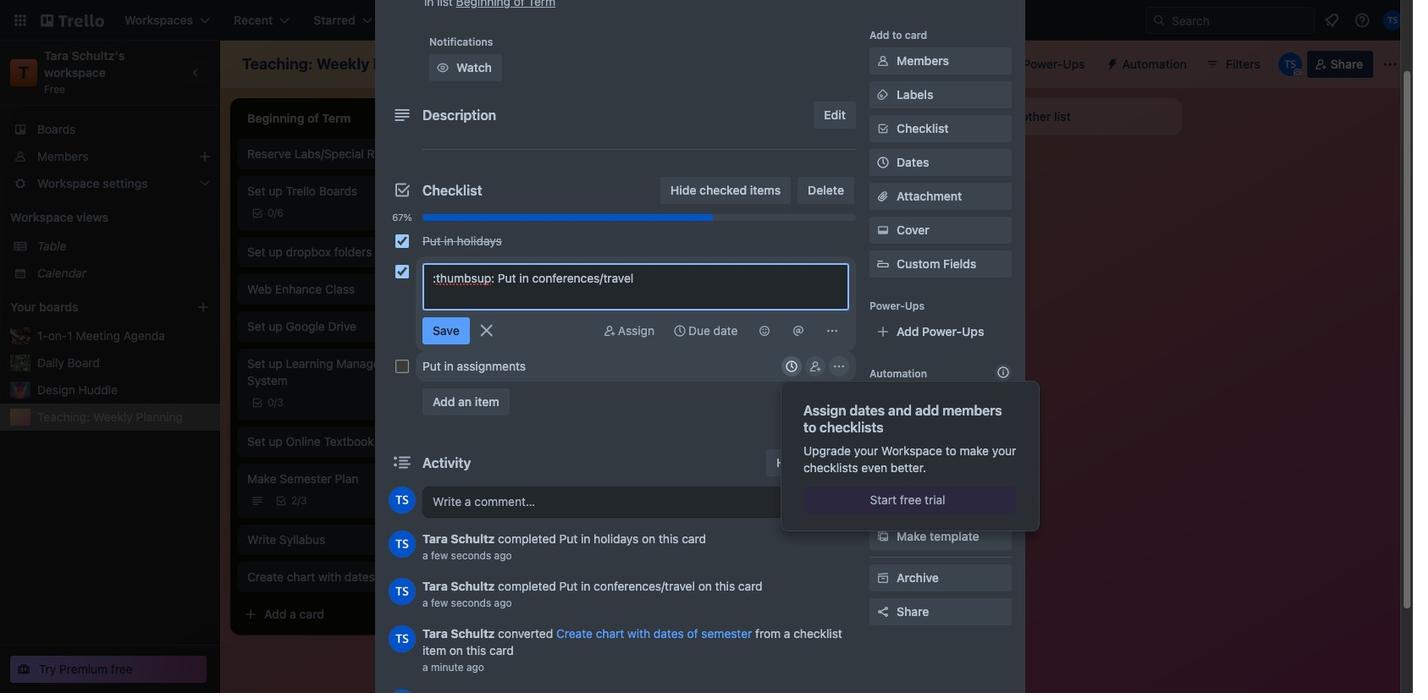 Task type: locate. For each thing, give the bounding box(es) containing it.
checklist up put in holidays
[[423, 183, 482, 198]]

1 horizontal spatial members link
[[870, 47, 1012, 75]]

1 vertical spatial hide
[[777, 456, 803, 470]]

0 horizontal spatial add a card button
[[237, 601, 427, 628]]

members for the bottommost members link
[[37, 149, 88, 163]]

2 vertical spatial weekly
[[93, 410, 133, 424]]

1 vertical spatial add a card
[[264, 607, 324, 622]]

0 down system
[[268, 396, 274, 409]]

complete curriculum development chart
[[728, 184, 920, 215]]

2 vertical spatial create
[[556, 627, 593, 641]]

0 horizontal spatial workspace
[[10, 210, 73, 224]]

Write a comment text field
[[423, 487, 856, 518]]

date
[[714, 324, 738, 338]]

create down write
[[247, 570, 284, 584]]

1 horizontal spatial ups
[[962, 324, 985, 339]]

5 set from the top
[[247, 435, 266, 449]]

filters button
[[1201, 51, 1266, 78]]

ups inside button
[[1063, 57, 1085, 71]]

3
[[277, 396, 284, 409], [301, 495, 307, 507]]

on inside the tara schultz completed put in holidays on this card a few seconds ago
[[642, 532, 656, 546]]

0 vertical spatial dates
[[850, 403, 885, 418]]

put down the tara schultz completed put in holidays on this card a few seconds ago
[[559, 579, 578, 594]]

assign inside assign dates and add members to checklists upgrade your workspace to make your checklists even better.
[[804, 403, 847, 418]]

sm image for copy link
[[875, 495, 892, 512]]

0 vertical spatial few
[[431, 550, 448, 562]]

0 vertical spatial ups
[[1063, 57, 1085, 71]]

description
[[423, 108, 497, 123]]

sm image
[[875, 53, 892, 69], [875, 120, 892, 137], [672, 323, 689, 340], [831, 358, 848, 375], [875, 461, 892, 478], [875, 570, 892, 587]]

due date link
[[665, 318, 746, 345]]

share button
[[1307, 51, 1374, 78], [870, 599, 1012, 626]]

0 vertical spatial weekly
[[317, 55, 370, 73]]

1 vertical spatial create
[[247, 570, 284, 584]]

seconds for put in holidays
[[451, 550, 491, 562]]

sm image for archive
[[875, 570, 892, 587]]

1 seconds from the top
[[451, 550, 491, 562]]

seconds inside the tara schultz completed put in holidays on this card a few seconds ago
[[451, 550, 491, 562]]

automation inside button
[[1123, 57, 1187, 71]]

2 vertical spatial on
[[450, 644, 463, 658]]

labels
[[897, 87, 934, 102]]

ago for put in conferences/travel
[[494, 597, 512, 610]]

0 notifications image
[[1322, 10, 1342, 30]]

planning inside teaching: weekly planning link
[[136, 410, 183, 424]]

sm image inside the checklist link
[[875, 120, 892, 137]]

labs/special
[[294, 147, 364, 161]]

up for trello
[[269, 184, 283, 198]]

power- down custom fields button
[[922, 324, 962, 339]]

class
[[518, 245, 548, 259], [325, 282, 355, 296]]

1 horizontal spatial hide
[[777, 456, 803, 470]]

0 horizontal spatial power-ups
[[870, 300, 925, 313]]

your right make on the right bottom of page
[[993, 444, 1017, 458]]

ago inside the 'tara schultz completed put in conferences/travel on this card a few seconds ago'
[[494, 597, 512, 610]]

0 horizontal spatial on
[[450, 644, 463, 658]]

schultz's
[[72, 48, 125, 63]]

make assignment 1 link
[[488, 376, 684, 393]]

tara for tara schultz completed put in holidays on this card a few seconds ago
[[423, 532, 448, 546]]

add button
[[897, 394, 959, 408]]

1 vertical spatial checklists
[[804, 461, 858, 475]]

0 horizontal spatial members link
[[0, 143, 220, 170]]

3 for 2 / 3
[[301, 495, 307, 507]]

1 for correct assignment 1
[[600, 414, 605, 429]]

tara schultz (taraschultz7) image
[[1279, 53, 1302, 76], [389, 487, 416, 514], [389, 531, 416, 558], [389, 578, 416, 606]]

add inside add button button
[[897, 394, 919, 408]]

2 a few seconds ago link from the top
[[423, 597, 512, 610]]

1 your from the left
[[854, 444, 879, 458]]

assignment for correct
[[532, 414, 597, 429]]

1 horizontal spatial class
[[518, 245, 548, 259]]

67%
[[392, 212, 412, 223]]

create inside 'button'
[[501, 13, 539, 27]]

1 horizontal spatial meeting
[[787, 147, 831, 161]]

0 horizontal spatial share
[[897, 605, 929, 619]]

schultz down activity
[[451, 532, 495, 546]]

this inside the 'tara schultz completed put in conferences/travel on this card a few seconds ago'
[[715, 579, 735, 594]]

sm image
[[435, 59, 451, 76], [875, 86, 892, 103], [875, 222, 892, 239], [601, 323, 618, 340], [756, 323, 773, 340], [790, 323, 807, 340], [824, 323, 841, 340], [875, 495, 892, 512], [875, 529, 892, 545]]

members link up labels link
[[870, 47, 1012, 75]]

none submit inside checklist group
[[423, 318, 470, 345]]

card inside from a checklist item on this card
[[490, 644, 514, 658]]

teaching: right workspace navigation collapse icon
[[242, 55, 313, 73]]

hide
[[671, 183, 697, 197], [777, 456, 803, 470]]

1 vertical spatial tara schultz (taraschultz7) image
[[389, 626, 416, 653]]

seconds
[[451, 550, 491, 562], [451, 597, 491, 610]]

0 vertical spatial share button
[[1307, 51, 1374, 78]]

set up dropbox folders
[[247, 245, 372, 259]]

0 horizontal spatial 3
[[277, 396, 284, 409]]

add a card right date
[[745, 313, 806, 327]]

set
[[247, 184, 266, 198], [247, 245, 266, 259], [247, 319, 266, 334], [247, 357, 266, 371], [247, 435, 266, 449]]

1 horizontal spatial add a card
[[745, 313, 806, 327]]

make for make template
[[897, 529, 927, 544]]

assign left due on the top of page
[[618, 324, 655, 338]]

chart down the 'tara schultz completed put in conferences/travel on this card a few seconds ago'
[[596, 627, 624, 641]]

put right put in holidays checkbox
[[423, 234, 441, 248]]

6 down after class
[[518, 268, 524, 280]]

online
[[286, 435, 321, 449]]

3 up from the top
[[269, 319, 283, 334]]

dates
[[850, 403, 885, 418], [345, 570, 375, 584], [654, 627, 684, 641]]

to up 'labels'
[[892, 29, 903, 42]]

boards right trello
[[319, 184, 358, 198]]

class inside after class link
[[518, 245, 548, 259]]

meeting down your boards with 4 items element
[[76, 329, 120, 343]]

0 horizontal spatial 6
[[277, 207, 284, 219]]

correct assignment 1
[[488, 414, 605, 429]]

0 horizontal spatial free
[[111, 662, 133, 677]]

Board name text field
[[234, 51, 445, 78]]

t
[[18, 63, 29, 82]]

ups up create from template… icon
[[905, 300, 925, 313]]

tara for tara schultz completed put in conferences/travel on this card a few seconds ago
[[423, 579, 448, 594]]

0 horizontal spatial boards
[[37, 122, 76, 136]]

power- inside button
[[1023, 57, 1063, 71]]

drive
[[328, 319, 357, 334]]

set up system
[[247, 357, 266, 371]]

0 horizontal spatial dates
[[345, 570, 375, 584]]

2 few from the top
[[431, 597, 448, 610]]

hide checked items
[[671, 183, 781, 197]]

0
[[508, 196, 515, 209], [268, 207, 274, 219], [508, 268, 515, 280], [268, 396, 274, 409]]

None checkbox
[[396, 265, 409, 279]]

dates down write syllabus link
[[345, 570, 375, 584]]

1 horizontal spatial share button
[[1307, 51, 1374, 78]]

a down write syllabus link
[[423, 550, 428, 562]]

2 horizontal spatial to
[[946, 444, 957, 458]]

tara for tara schultz's workspace free
[[44, 48, 69, 63]]

2 schultz from the top
[[451, 579, 495, 594]]

share button down the 0 notifications image
[[1307, 51, 1374, 78]]

add a card button
[[718, 307, 908, 334], [237, 601, 427, 628]]

boards link
[[0, 116, 220, 143]]

0 vertical spatial completed
[[498, 532, 556, 546]]

completed inside the 'tara schultz completed put in conferences/travel on this card a few seconds ago'
[[498, 579, 556, 594]]

after class
[[488, 245, 548, 259]]

Put in assignments checkbox
[[396, 360, 409, 374]]

1 horizontal spatial to
[[892, 29, 903, 42]]

workspace
[[10, 210, 73, 224], [882, 444, 943, 458]]

2 set from the top
[[247, 245, 266, 259]]

0 vertical spatial add a card
[[745, 313, 806, 327]]

set up 'web'
[[247, 245, 266, 259]]

from a checklist item on this card
[[423, 627, 843, 658]]

even
[[862, 461, 888, 475]]

make for make semester plan
[[247, 472, 277, 486]]

item inside from a checklist item on this card
[[423, 644, 446, 658]]

free left trial
[[900, 493, 922, 507]]

1 horizontal spatial this
[[659, 532, 679, 546]]

automation button
[[1099, 51, 1197, 78]]

1 few from the top
[[431, 550, 448, 562]]

tara schultz's workspace link
[[44, 48, 128, 80]]

this for conferences/travel
[[715, 579, 735, 594]]

sm image for checklist
[[875, 120, 892, 137]]

hide for hide checked items
[[671, 183, 697, 197]]

2 up from the top
[[269, 245, 283, 259]]

members up 'labels'
[[897, 53, 949, 68]]

0 vertical spatial checklists
[[820, 420, 884, 435]]

set up dropbox folders link
[[247, 244, 444, 261]]

assign for assign
[[618, 324, 655, 338]]

power-ups up create from template… icon
[[870, 300, 925, 313]]

/ down system
[[274, 396, 277, 409]]

of down the conferences/travel
[[687, 627, 698, 641]]

teaching: weekly planning link
[[37, 409, 210, 426]]

0 down after class
[[508, 268, 515, 280]]

hide left checked at top
[[671, 183, 697, 197]]

free inside button
[[111, 662, 133, 677]]

this inside the tara schultz completed put in holidays on this card a few seconds ago
[[659, 532, 679, 546]]

card down converted
[[490, 644, 514, 658]]

card up from
[[739, 579, 763, 594]]

tara
[[44, 48, 69, 63], [423, 532, 448, 546], [423, 579, 448, 594], [423, 627, 448, 641]]

with
[[319, 570, 341, 584], [628, 627, 651, 641]]

your boards
[[10, 300, 78, 314]]

checklists up upgrade
[[820, 420, 884, 435]]

1 up correct assignment 1 link
[[588, 377, 593, 391]]

a
[[771, 313, 777, 327], [423, 550, 428, 562], [423, 597, 428, 610], [290, 607, 296, 622], [784, 627, 791, 641], [423, 661, 428, 674]]

1 horizontal spatial add a card button
[[718, 307, 908, 334]]

put up the 'tara schultz completed put in conferences/travel on this card a few seconds ago'
[[559, 532, 578, 546]]

this for holidays
[[659, 532, 679, 546]]

assignment down make assignment 1 link
[[532, 414, 597, 429]]

add another list button
[[952, 98, 1182, 136]]

in inside the tara schultz completed put in holidays on this card a few seconds ago
[[581, 532, 591, 546]]

hide for hide details
[[777, 456, 803, 470]]

1 horizontal spatial your
[[993, 444, 1017, 458]]

assign
[[618, 324, 655, 338], [804, 403, 847, 418]]

seconds for put in conferences/travel
[[451, 597, 491, 610]]

create for create
[[501, 13, 539, 27]]

item inside button
[[475, 395, 500, 409]]

minute
[[431, 661, 464, 674]]

0 horizontal spatial hide
[[671, 183, 697, 197]]

checklists down upgrade
[[804, 461, 858, 475]]

0 horizontal spatial teaching:
[[37, 410, 90, 424]]

1 vertical spatial members
[[37, 149, 88, 163]]

a few seconds ago link up create from template… image
[[423, 550, 512, 562]]

workspace up table
[[10, 210, 73, 224]]

/ up color: blue, title: none image
[[515, 196, 518, 209]]

checklist group
[[389, 226, 856, 382]]

1 horizontal spatial assign
[[804, 403, 847, 418]]

create down the 'tara schultz completed put in conferences/travel on this card a few seconds ago'
[[556, 627, 593, 641]]

1 horizontal spatial semester
[[702, 627, 752, 641]]

sm image inside watch button
[[435, 59, 451, 76]]

1 vertical spatial 0 / 6
[[508, 268, 524, 280]]

create up workspace visible image at the top
[[501, 13, 539, 27]]

0 vertical spatial assignment
[[520, 377, 585, 391]]

0 horizontal spatial members
[[37, 149, 88, 163]]

a few seconds ago link for put in conferences/travel
[[423, 597, 512, 610]]

1 vertical spatial 1
[[588, 377, 593, 391]]

2 horizontal spatial 1
[[600, 414, 605, 429]]

share down archive on the right bottom
[[897, 605, 929, 619]]

1 up "daily board"
[[67, 329, 73, 343]]

list
[[1055, 109, 1071, 124]]

few up create from template… image
[[431, 550, 448, 562]]

create chart with dates of semester link down write syllabus link
[[247, 569, 444, 586]]

class inside the web enhance class 'link'
[[325, 282, 355, 296]]

0 horizontal spatial weekly
[[93, 410, 133, 424]]

add inside add power-ups link
[[897, 324, 919, 339]]

make left the "semester"
[[247, 472, 277, 486]]

tara inside the tara schultz completed put in holidays on this card a few seconds ago
[[423, 532, 448, 546]]

sm image inside assign link
[[601, 323, 618, 340]]

watch
[[457, 60, 492, 75]]

with down the conferences/travel
[[628, 627, 651, 641]]

1 horizontal spatial power-ups
[[1023, 57, 1085, 71]]

better.
[[891, 461, 927, 475]]

power- down custom
[[870, 300, 905, 313]]

0 vertical spatial create chart with dates of semester link
[[247, 569, 444, 586]]

set inside set up learning management system
[[247, 357, 266, 371]]

make for make final exam
[[728, 238, 758, 252]]

2 completed from the top
[[498, 579, 556, 594]]

tara schultz (taraschultz7) image down write syllabus link
[[389, 578, 416, 606]]

members link
[[870, 47, 1012, 75], [0, 143, 220, 170]]

try
[[39, 662, 56, 677]]

schultz inside the tara schultz completed put in holidays on this card a few seconds ago
[[451, 532, 495, 546]]

add inside add another list button
[[982, 109, 1005, 124]]

power- up the "another"
[[1023, 57, 1063, 71]]

tara schultz (taraschultz7) image up create chart with dates of semester
[[389, 531, 416, 558]]

seconds inside the 'tara schultz completed put in conferences/travel on this card a few seconds ago'
[[451, 597, 491, 610]]

1 vertical spatial of
[[687, 627, 698, 641]]

power-ups up list
[[1023, 57, 1085, 71]]

1 vertical spatial this
[[715, 579, 735, 594]]

activity
[[423, 456, 471, 471]]

chart
[[728, 201, 759, 215]]

up left the online in the left bottom of the page
[[269, 435, 283, 449]]

0 vertical spatial chart
[[287, 570, 315, 584]]

make down assignments
[[488, 377, 517, 391]]

set up trello boards link
[[247, 183, 444, 200]]

5 up from the top
[[269, 435, 283, 449]]

assign inside assign link
[[618, 324, 655, 338]]

hide inside hide details link
[[777, 456, 803, 470]]

sm image inside cover link
[[875, 222, 892, 239]]

up up system
[[269, 357, 283, 371]]

final
[[761, 238, 786, 252]]

set left the online in the left bottom of the page
[[247, 435, 266, 449]]

schultz inside the 'tara schultz completed put in conferences/travel on this card a few seconds ago'
[[451, 579, 495, 594]]

completed for put in conferences/travel
[[498, 579, 556, 594]]

2 vertical spatial ups
[[962, 324, 985, 339]]

up left dropbox
[[269, 245, 283, 259]]

1 horizontal spatial planning
[[373, 55, 437, 73]]

on up a minute ago link
[[450, 644, 463, 658]]

6
[[277, 207, 284, 219], [518, 268, 524, 280]]

in up add an item
[[444, 359, 454, 374]]

planning left star or unstar board "image"
[[373, 55, 437, 73]]

1 vertical spatial few
[[431, 597, 448, 610]]

move
[[897, 462, 927, 476]]

sm image inside move link
[[875, 461, 892, 478]]

1 vertical spatial dates
[[345, 570, 375, 584]]

4 set from the top
[[247, 357, 266, 371]]

add a card down create chart with dates of semester
[[264, 607, 324, 622]]

web enhance class link
[[247, 281, 444, 298]]

0 / 6 down after class
[[508, 268, 524, 280]]

show menu image
[[1382, 56, 1399, 73]]

3 schultz from the top
[[451, 627, 495, 641]]

schultz for tara schultz converted create chart with dates of semester
[[451, 627, 495, 641]]

tara schultz (taraschultz7) image
[[1383, 10, 1403, 30], [389, 626, 416, 653]]

sm image inside labels link
[[875, 86, 892, 103]]

0 horizontal spatial 1
[[67, 329, 73, 343]]

this inside from a checklist item on this card
[[466, 644, 486, 658]]

2 seconds from the top
[[451, 597, 491, 610]]

members down boards link
[[37, 149, 88, 163]]

1 vertical spatial automation
[[870, 368, 927, 380]]

0 vertical spatial schultz
[[451, 532, 495, 546]]

of down write syllabus link
[[378, 570, 389, 584]]

semester up create from template… image
[[393, 570, 443, 584]]

make left final
[[728, 238, 758, 252]]

correct assignment 1 link
[[488, 413, 684, 430]]

share left the show menu image
[[1331, 57, 1364, 71]]

ups up add another list button
[[1063, 57, 1085, 71]]

workspace navigation collapse icon image
[[185, 61, 208, 85]]

0 vertical spatial assign
[[618, 324, 655, 338]]

semester left from
[[702, 627, 752, 641]]

planning inside the teaching: weekly planning text box
[[373, 55, 437, 73]]

1 horizontal spatial share
[[1331, 57, 1364, 71]]

1 vertical spatial create chart with dates of semester link
[[556, 627, 752, 641]]

hide checked items link
[[661, 177, 791, 204]]

workspace inside assign dates and add members to checklists upgrade your workspace to make your checklists even better.
[[882, 444, 943, 458]]

1 up from the top
[[269, 184, 283, 198]]

make semester plan link
[[247, 471, 444, 488]]

card down write a comment text field
[[682, 532, 706, 546]]

after
[[488, 245, 515, 259]]

create
[[501, 13, 539, 27], [247, 570, 284, 584], [556, 627, 593, 641]]

boards
[[37, 122, 76, 136], [319, 184, 358, 198]]

1 for 1-on-1 meeting agenda
[[67, 329, 73, 343]]

a left create from template… image
[[423, 597, 428, 610]]

on for put in holidays
[[642, 532, 656, 546]]

1 vertical spatial ago
[[494, 597, 512, 610]]

members for members link to the right
[[897, 53, 949, 68]]

tara schultz (taraschultz7) image down create chart with dates of semester
[[389, 626, 416, 653]]

ago inside the tara schultz completed put in holidays on this card a few seconds ago
[[494, 550, 512, 562]]

0 vertical spatial 1
[[67, 329, 73, 343]]

button
[[922, 394, 959, 408]]

sm image inside archive link
[[875, 570, 892, 587]]

semester
[[393, 570, 443, 584], [702, 627, 752, 641]]

automation
[[1123, 57, 1187, 71], [870, 368, 927, 380]]

assign up upgrade
[[804, 403, 847, 418]]

1 horizontal spatial 0 / 6
[[508, 268, 524, 280]]

None text field
[[423, 263, 850, 311]]

completed inside the tara schultz completed put in holidays on this card a few seconds ago
[[498, 532, 556, 546]]

make for make assignment 1
[[488, 377, 517, 391]]

a left 'minute'
[[423, 661, 428, 674]]

0 / 6 down set up trello boards
[[268, 207, 284, 219]]

hide inside hide checked items link
[[671, 183, 697, 197]]

dates left and
[[850, 403, 885, 418]]

folders
[[334, 245, 372, 259]]

1 horizontal spatial workspace
[[882, 444, 943, 458]]

3 set from the top
[[247, 319, 266, 334]]

this up a minute ago link
[[466, 644, 486, 658]]

1 set from the top
[[247, 184, 266, 198]]

0 vertical spatial boards
[[37, 122, 76, 136]]

/ down make semester plan on the bottom of the page
[[298, 495, 301, 507]]

assignment up correct assignment 1
[[520, 377, 585, 391]]

0 vertical spatial item
[[475, 395, 500, 409]]

move link
[[870, 456, 1012, 483]]

4 up from the top
[[269, 357, 283, 371]]

sm image inside make template link
[[875, 529, 892, 545]]

/
[[515, 196, 518, 209], [274, 207, 277, 219], [515, 268, 518, 280], [274, 396, 277, 409], [298, 495, 301, 507]]

1 vertical spatial schultz
[[451, 579, 495, 594]]

share button down archive link
[[870, 599, 1012, 626]]

assignment for make
[[520, 377, 585, 391]]

another
[[1008, 109, 1051, 124]]

members
[[943, 403, 1003, 418]]

0 vertical spatial a few seconds ago link
[[423, 550, 512, 562]]

calendar link
[[37, 265, 210, 282]]

1 horizontal spatial create
[[501, 13, 539, 27]]

None submit
[[423, 318, 470, 345]]

tara inside the 'tara schultz completed put in conferences/travel on this card a few seconds ago'
[[423, 579, 448, 594]]

class down the "set up dropbox folders" link in the top left of the page
[[325, 282, 355, 296]]

0 horizontal spatial assign
[[618, 324, 655, 338]]

0 vertical spatial free
[[900, 493, 922, 507]]

a minute ago link
[[423, 661, 484, 674]]

1 completed from the top
[[498, 532, 556, 546]]

1 vertical spatial meeting
[[76, 329, 120, 343]]

automation down search icon
[[1123, 57, 1187, 71]]

1 schultz from the top
[[451, 532, 495, 546]]

tara inside the tara schultz's workspace free
[[44, 48, 69, 63]]

workspace up better.
[[882, 444, 943, 458]]

0 vertical spatial members link
[[870, 47, 1012, 75]]

set up learning management system
[[247, 357, 408, 388]]

0 horizontal spatial checklist
[[423, 183, 482, 198]]

dates down the conferences/travel
[[654, 627, 684, 641]]

1-
[[37, 329, 48, 343]]

sm image inside copy link
[[875, 495, 892, 512]]

sm image inside due date link
[[672, 323, 689, 340]]

few inside the 'tara schultz completed put in conferences/travel on this card a few seconds ago'
[[431, 597, 448, 610]]

0 horizontal spatial semester
[[393, 570, 443, 584]]

ups right create from template… icon
[[962, 324, 985, 339]]

sm image for cover link
[[875, 222, 892, 239]]

holidays
[[457, 234, 502, 248], [594, 532, 639, 546]]

0 horizontal spatial planning
[[136, 410, 183, 424]]

in down the tara schultz completed put in holidays on this card a few seconds ago
[[581, 579, 591, 594]]

card
[[905, 29, 928, 42], [781, 313, 806, 327], [682, 532, 706, 546], [739, 579, 763, 594], [299, 607, 324, 622], [490, 644, 514, 658]]

2 horizontal spatial weekly
[[488, 316, 527, 330]]

on inside the 'tara schultz completed put in conferences/travel on this card a few seconds ago'
[[699, 579, 712, 594]]

0 vertical spatial add a card button
[[718, 307, 908, 334]]

a few seconds ago link up converted
[[423, 597, 512, 610]]

to
[[892, 29, 903, 42], [804, 420, 817, 435], [946, 444, 957, 458]]

archive link
[[870, 565, 1012, 592]]

in up the 'tara schultz completed put in conferences/travel on this card a few seconds ago'
[[581, 532, 591, 546]]

0 down set up trello boards
[[268, 207, 274, 219]]

your boards with 4 items element
[[10, 297, 171, 318]]

your up the even
[[854, 444, 879, 458]]

on inside from a checklist item on this card
[[450, 644, 463, 658]]

1 a few seconds ago link from the top
[[423, 550, 512, 562]]

ups
[[1063, 57, 1085, 71], [905, 300, 925, 313], [962, 324, 985, 339]]

add a card button down the exam on the top
[[718, 307, 908, 334]]

item right the an
[[475, 395, 500, 409]]

1 horizontal spatial free
[[900, 493, 922, 507]]

put right the put in assignments option
[[423, 359, 441, 374]]

trial
[[925, 493, 946, 507]]

few inside the tara schultz completed put in holidays on this card a few seconds ago
[[431, 550, 448, 562]]

up inside set up learning management system
[[269, 357, 283, 371]]

0 vertical spatial create
[[501, 13, 539, 27]]

members link up views
[[0, 143, 220, 170]]

card inside the 'tara schultz completed put in conferences/travel on this card a few seconds ago'
[[739, 579, 763, 594]]



Task type: describe. For each thing, give the bounding box(es) containing it.
enhance
[[275, 282, 322, 296]]

1 horizontal spatial of
[[687, 627, 698, 641]]

2 / 3
[[291, 495, 307, 507]]

1 horizontal spatial create chart with dates of semester link
[[556, 627, 752, 641]]

1 vertical spatial members link
[[0, 143, 220, 170]]

set for set up dropbox folders
[[247, 245, 266, 259]]

1 horizontal spatial tara schultz (taraschultz7) image
[[1383, 10, 1403, 30]]

sm image for assign link
[[601, 323, 618, 340]]

an
[[458, 395, 472, 409]]

details
[[806, 456, 844, 470]]

1 vertical spatial share button
[[870, 599, 1012, 626]]

add another list
[[982, 109, 1071, 124]]

card up 'labels'
[[905, 29, 928, 42]]

schultz for tara schultz completed put in conferences/travel on this card a few seconds ago
[[451, 579, 495, 594]]

try premium free button
[[10, 656, 207, 684]]

agenda
[[123, 329, 165, 343]]

assign link
[[595, 318, 661, 345]]

color: blue, title: none image
[[488, 234, 522, 241]]

/ down after class
[[515, 268, 518, 280]]

few for put in conferences/travel
[[431, 597, 448, 610]]

power-ups inside button
[[1023, 57, 1085, 71]]

attachment button
[[870, 183, 1012, 210]]

design huddle link
[[37, 382, 210, 399]]

holidays inside checklist group
[[457, 234, 502, 248]]

template
[[930, 529, 980, 544]]

schultz for tara schultz completed put in holidays on this card a few seconds ago
[[451, 532, 495, 546]]

holidays inside the tara schultz completed put in holidays on this card a few seconds ago
[[594, 532, 639, 546]]

color: green, title: none image
[[488, 305, 522, 312]]

a inside from a checklist item on this card
[[784, 627, 791, 641]]

start free trial
[[870, 493, 946, 507]]

add a card for final
[[745, 313, 806, 327]]

complete
[[728, 184, 781, 198]]

a inside the 'tara schultz completed put in conferences/travel on this card a few seconds ago'
[[423, 597, 428, 610]]

1 horizontal spatial with
[[628, 627, 651, 641]]

sm image for labels link
[[875, 86, 892, 103]]

0 horizontal spatial with
[[319, 570, 341, 584]]

card down create chart with dates of semester
[[299, 607, 324, 622]]

completed for put in holidays
[[498, 532, 556, 546]]

0 / 7
[[508, 196, 523, 209]]

primary element
[[0, 0, 1414, 41]]

dates
[[897, 155, 929, 169]]

open information menu image
[[1354, 12, 1371, 29]]

trello
[[286, 184, 316, 198]]

checklist link
[[870, 115, 1012, 142]]

weekly schedule link
[[488, 315, 684, 332]]

edit button
[[814, 102, 856, 129]]

weekly inside text box
[[317, 55, 370, 73]]

complete curriculum development chart link
[[728, 183, 925, 217]]

0 vertical spatial semester
[[393, 570, 443, 584]]

conferences/travel
[[594, 579, 695, 594]]

google
[[286, 319, 325, 334]]

Search field
[[1166, 8, 1315, 33]]

try premium free
[[39, 662, 133, 677]]

on for put in conferences/travel
[[699, 579, 712, 594]]

system
[[247, 374, 288, 388]]

put inside the tara schultz completed put in holidays on this card a few seconds ago
[[559, 532, 578, 546]]

dates button
[[870, 149, 1012, 176]]

1 horizontal spatial chart
[[596, 627, 624, 641]]

set for set up google drive
[[247, 319, 266, 334]]

0 horizontal spatial ups
[[905, 300, 925, 313]]

reflection meeting
[[728, 147, 831, 161]]

add to card
[[870, 29, 928, 42]]

reserve labs/special rooms
[[247, 147, 405, 161]]

2 vertical spatial to
[[946, 444, 957, 458]]

add power-ups link
[[870, 318, 1012, 346]]

fields
[[944, 257, 977, 271]]

delete link
[[798, 177, 855, 204]]

assignments
[[457, 359, 526, 374]]

1 horizontal spatial dates
[[654, 627, 684, 641]]

dates inside assign dates and add members to checklists upgrade your workspace to make your checklists even better.
[[850, 403, 885, 418]]

0 horizontal spatial of
[[378, 570, 389, 584]]

board
[[67, 356, 100, 370]]

2
[[291, 495, 298, 507]]

archive
[[897, 571, 939, 585]]

ago for put in holidays
[[494, 550, 512, 562]]

sm image for members
[[875, 53, 892, 69]]

0 horizontal spatial create chart with dates of semester link
[[247, 569, 444, 586]]

tara schultz completed put in conferences/travel on this card a few seconds ago
[[423, 579, 763, 610]]

reflection
[[728, 147, 783, 161]]

delete
[[808, 183, 844, 197]]

up for learning
[[269, 357, 283, 371]]

1 for make assignment 1
[[588, 377, 593, 391]]

create for create chart with dates of semester
[[247, 570, 284, 584]]

make semester plan
[[247, 472, 359, 486]]

1 horizontal spatial 6
[[518, 268, 524, 280]]

workspace
[[44, 65, 106, 80]]

make final exam
[[728, 238, 819, 252]]

web enhance class
[[247, 282, 355, 296]]

a inside the tara schultz completed put in holidays on this card a few seconds ago
[[423, 550, 428, 562]]

workspace visible image
[[489, 58, 503, 71]]

after class link
[[488, 244, 684, 261]]

up for dropbox
[[269, 245, 283, 259]]

a down create chart with dates of semester
[[290, 607, 296, 622]]

up for google
[[269, 319, 283, 334]]

1 vertical spatial power-
[[870, 300, 905, 313]]

1 vertical spatial teaching: weekly planning
[[37, 410, 183, 424]]

teaching: weekly planning inside text box
[[242, 55, 437, 73]]

0 vertical spatial share
[[1331, 57, 1364, 71]]

sm image for move
[[875, 461, 892, 478]]

notifications
[[429, 36, 493, 48]]

1 vertical spatial power-ups
[[870, 300, 925, 313]]

calendar
[[37, 266, 86, 280]]

sm image for make template link
[[875, 529, 892, 545]]

upgrade
[[804, 444, 851, 458]]

2 vertical spatial ago
[[467, 661, 484, 674]]

1-on-1 meeting agenda link
[[37, 328, 210, 345]]

rooms
[[367, 147, 405, 161]]

free inside "button"
[[900, 493, 922, 507]]

create from template… image
[[915, 313, 928, 327]]

star or unstar board image
[[455, 58, 469, 71]]

set for set up learning management system
[[247, 357, 266, 371]]

2 your from the left
[[993, 444, 1017, 458]]

0 horizontal spatial automation
[[870, 368, 927, 380]]

add button button
[[870, 388, 1012, 415]]

add an item button
[[423, 389, 510, 416]]

assign for assign dates and add members to checklists upgrade your workspace to make your checklists even better.
[[804, 403, 847, 418]]

converted
[[498, 627, 553, 641]]

add board image
[[196, 301, 210, 314]]

and
[[888, 403, 912, 418]]

0 horizontal spatial to
[[804, 420, 817, 435]]

1 vertical spatial checklist
[[423, 183, 482, 198]]

a right date
[[771, 313, 777, 327]]

correct
[[488, 414, 529, 429]]

1 vertical spatial teaching:
[[37, 410, 90, 424]]

few for put in holidays
[[431, 550, 448, 562]]

0 horizontal spatial tara schultz (taraschultz7) image
[[389, 626, 416, 653]]

assign dates and add members to checklists upgrade your workspace to make your checklists even better.
[[804, 403, 1017, 475]]

a few seconds ago link for put in holidays
[[423, 550, 512, 562]]

boards
[[39, 300, 78, 314]]

start free trial button
[[804, 487, 1017, 514]]

set up online textbook link
[[247, 434, 444, 451]]

sm image for watch button
[[435, 59, 451, 76]]

custom
[[897, 257, 940, 271]]

add a card for up
[[264, 607, 324, 622]]

search image
[[1153, 14, 1166, 27]]

add a card button for dropbox
[[237, 601, 427, 628]]

1 vertical spatial semester
[[702, 627, 752, 641]]

set for set up trello boards
[[247, 184, 266, 198]]

1 horizontal spatial checklist
[[897, 121, 949, 136]]

card right date
[[781, 313, 806, 327]]

tara for tara schultz converted create chart with dates of semester
[[423, 627, 448, 641]]

make final exam link
[[728, 237, 925, 254]]

semester
[[280, 472, 332, 486]]

3 for 0 / 3
[[277, 396, 284, 409]]

tara schultz (taraschultz7) image up write syllabus link
[[389, 487, 416, 514]]

0 vertical spatial workspace
[[10, 210, 73, 224]]

add inside add an item button
[[433, 395, 455, 409]]

/ down set up trello boards
[[274, 207, 277, 219]]

design huddle
[[37, 383, 118, 397]]

create from template… image
[[434, 608, 447, 622]]

free
[[44, 83, 65, 96]]

put in holidays
[[423, 234, 502, 248]]

0 horizontal spatial chart
[[287, 570, 315, 584]]

textbook
[[324, 435, 374, 449]]

card inside the tara schultz completed put in holidays on this card a few seconds ago
[[682, 532, 706, 546]]

attachment
[[897, 189, 962, 203]]

teaching: inside text box
[[242, 55, 313, 73]]

put inside the 'tara schultz completed put in conferences/travel on this card a few seconds ago'
[[559, 579, 578, 594]]

labels link
[[870, 81, 1012, 108]]

create chart with dates of semester
[[247, 570, 443, 584]]

items
[[750, 183, 781, 197]]

in inside the 'tara schultz completed put in conferences/travel on this card a few seconds ago'
[[581, 579, 591, 594]]

start
[[870, 493, 897, 507]]

tara schultz converted create chart with dates of semester
[[423, 627, 752, 641]]

write syllabus link
[[247, 532, 444, 549]]

put in assignments
[[423, 359, 526, 374]]

set for set up online textbook
[[247, 435, 266, 449]]

1 vertical spatial boards
[[319, 184, 358, 198]]

1-on-1 meeting agenda
[[37, 329, 165, 343]]

none text field inside checklist group
[[423, 263, 850, 311]]

1 vertical spatial weekly
[[488, 316, 527, 330]]

0 horizontal spatial 0 / 6
[[268, 207, 284, 219]]

up for online
[[269, 435, 283, 449]]

Put in holidays checkbox
[[396, 235, 409, 248]]

tara schultz completed put in holidays on this card a few seconds ago
[[423, 532, 706, 562]]

weekly schedule
[[488, 316, 582, 330]]

add a card button for exam
[[718, 307, 908, 334]]

make assignment 1
[[488, 377, 593, 391]]

0 vertical spatial 6
[[277, 207, 284, 219]]

actions
[[870, 437, 907, 450]]

0 vertical spatial meeting
[[787, 147, 831, 161]]

due date
[[689, 324, 738, 338]]

development
[[848, 184, 920, 198]]

copy link
[[870, 490, 1012, 517]]

tara schultz (taraschultz7) image right filters on the right of page
[[1279, 53, 1302, 76]]

0 left the 7
[[508, 196, 515, 209]]

due
[[689, 324, 711, 338]]

dropbox
[[286, 245, 331, 259]]

2 vertical spatial power-
[[922, 324, 962, 339]]

cover link
[[870, 217, 1012, 244]]

write
[[247, 533, 276, 547]]

in right put in holidays checkbox
[[444, 234, 454, 248]]

premium
[[59, 662, 108, 677]]



Task type: vqa. For each thing, say whether or not it's contained in the screenshot.
'Seconds' in the the Tara Schultz completed Put in holidays on this card a few seconds ago
yes



